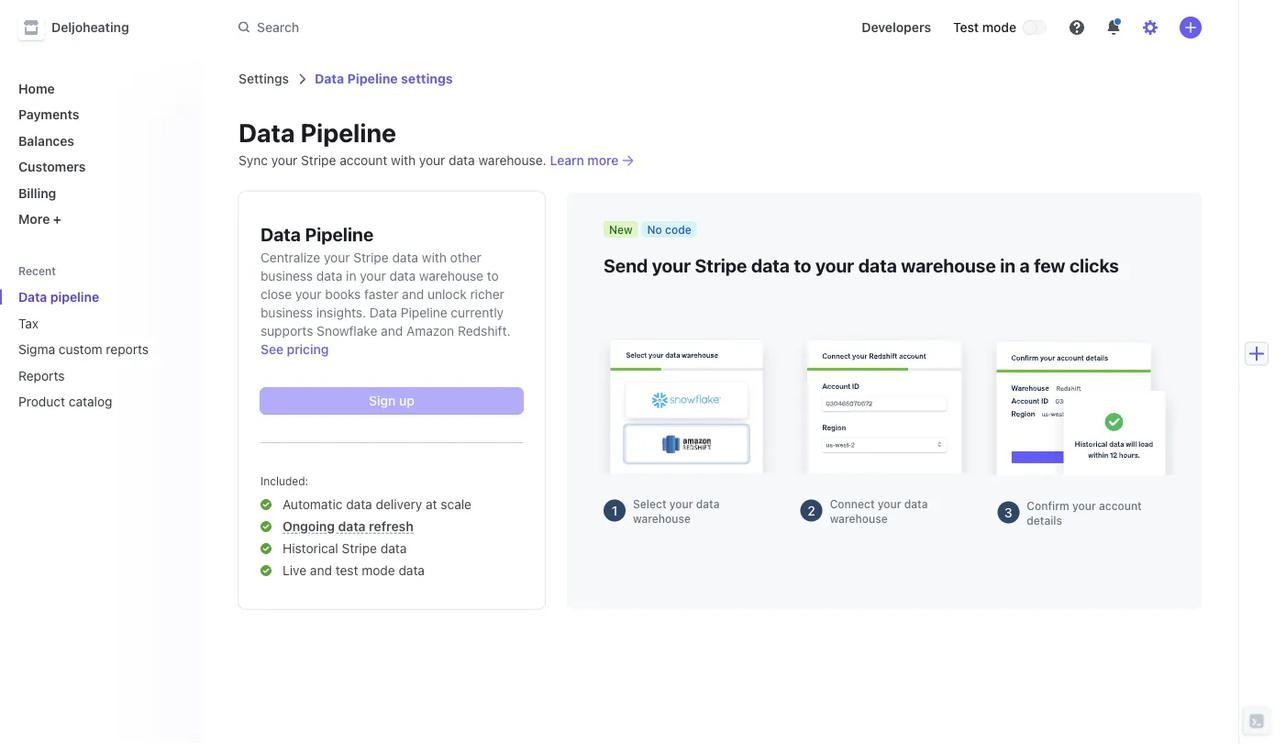 Task type: vqa. For each thing, say whether or not it's contained in the screenshot.
.
no



Task type: locate. For each thing, give the bounding box(es) containing it.
sign up button
[[261, 388, 523, 414]]

pipeline up sync your stripe account with your data warehouse.
[[300, 117, 396, 147]]

stripe
[[301, 153, 336, 168], [353, 250, 389, 265], [695, 254, 747, 276], [342, 541, 377, 556]]

warehouse.
[[479, 153, 547, 168]]

recent navigation links element
[[0, 263, 202, 417]]

1 horizontal spatial with
[[422, 250, 447, 265]]

data up tax
[[18, 290, 47, 305]]

data up centralize
[[261, 223, 301, 245]]

test mode
[[953, 20, 1017, 35]]

business up supports
[[261, 305, 313, 320]]

sync your stripe account with your data warehouse.
[[239, 153, 547, 168]]

centralize
[[261, 250, 320, 265]]

snowflake
[[317, 323, 377, 339]]

and down faster
[[381, 323, 403, 339]]

your
[[271, 153, 298, 168], [419, 153, 445, 168], [324, 250, 350, 265], [652, 254, 691, 276], [816, 254, 855, 276], [360, 268, 386, 284], [295, 287, 322, 302], [670, 497, 693, 510], [878, 497, 902, 510], [1073, 499, 1096, 512]]

0 vertical spatial with
[[391, 153, 416, 168]]

pipeline for data pipeline settings
[[347, 71, 398, 86]]

more
[[588, 153, 619, 168]]

currently
[[451, 305, 504, 320]]

your inside the confirm your account details
[[1073, 499, 1096, 512]]

ongoing
[[283, 519, 335, 534]]

data inside select your data warehouse
[[696, 497, 720, 510]]

pipeline up centralize
[[305, 223, 374, 245]]

historical
[[283, 541, 338, 556]]

and right faster
[[402, 287, 424, 302]]

test
[[953, 20, 979, 35]]

data pipeline
[[239, 117, 396, 147]]

connect
[[830, 497, 875, 510]]

2 business from the top
[[261, 305, 313, 320]]

sigma
[[18, 342, 55, 357]]

home
[[18, 81, 55, 96]]

settings
[[239, 71, 289, 86]]

data pipeline centralize your stripe data with other business data in your data warehouse to close your books faster and unlock richer business insights. data pipeline currently supports snowflake and amazon redshift. see pricing
[[261, 223, 511, 357]]

data for data pipeline
[[239, 117, 295, 147]]

balances
[[18, 133, 74, 148]]

reports
[[106, 342, 149, 357]]

clicks
[[1070, 254, 1119, 276]]

1 vertical spatial business
[[261, 305, 313, 320]]

warehouse down select
[[633, 512, 691, 525]]

account
[[340, 153, 387, 168], [1099, 499, 1142, 512]]

billing
[[18, 185, 56, 200]]

reports link
[[11, 361, 162, 390]]

warehouse down 'connect'
[[830, 512, 888, 525]]

warehouse up 'unlock'
[[419, 268, 484, 284]]

to
[[794, 254, 812, 276], [487, 268, 499, 284]]

data inside "link"
[[18, 290, 47, 305]]

and down historical
[[310, 563, 332, 578]]

settings image
[[1143, 20, 1158, 35]]

data up "data pipeline"
[[315, 71, 344, 86]]

in up books
[[346, 268, 356, 284]]

0 horizontal spatial to
[[487, 268, 499, 284]]

pipeline left settings
[[347, 71, 398, 86]]

with left other
[[422, 250, 447, 265]]

payments link
[[11, 100, 187, 129]]

in left a
[[1000, 254, 1016, 276]]

live and test mode data
[[283, 563, 425, 578]]

send your stripe data to your data warehouse in a few clicks
[[604, 254, 1119, 276]]

account right confirm
[[1099, 499, 1142, 512]]

1 vertical spatial with
[[422, 250, 447, 265]]

send
[[604, 254, 648, 276]]

pipeline for data pipeline
[[300, 117, 396, 147]]

business down centralize
[[261, 268, 313, 284]]

data up sync
[[239, 117, 295, 147]]

1 vertical spatial and
[[381, 323, 403, 339]]

deljoheating
[[51, 20, 129, 35]]

books
[[325, 287, 361, 302]]

0 vertical spatial business
[[261, 268, 313, 284]]

with down data pipeline settings
[[391, 153, 416, 168]]

and
[[402, 287, 424, 302], [381, 323, 403, 339], [310, 563, 332, 578]]

custom
[[59, 342, 102, 357]]

1 business from the top
[[261, 268, 313, 284]]

new
[[609, 223, 633, 236]]

learn
[[550, 153, 584, 168]]

confirm your account details
[[1027, 499, 1142, 527]]

developers
[[862, 20, 931, 35]]

customers
[[18, 159, 86, 174]]

core navigation links element
[[11, 73, 187, 234]]

up
[[399, 393, 415, 408]]

0 horizontal spatial in
[[346, 268, 356, 284]]

product
[[18, 394, 65, 409]]

data pipeline settings
[[315, 71, 453, 86]]

data
[[315, 71, 344, 86], [239, 117, 295, 147], [261, 223, 301, 245], [18, 290, 47, 305], [370, 305, 397, 320]]

richer
[[470, 287, 504, 302]]

product catalog
[[18, 394, 112, 409]]

2 vertical spatial and
[[310, 563, 332, 578]]

settings link
[[239, 71, 289, 86]]

0 horizontal spatial mode
[[362, 563, 395, 578]]

0 horizontal spatial account
[[340, 153, 387, 168]]

see pricing link
[[261, 340, 329, 359]]

account down "data pipeline"
[[340, 153, 387, 168]]

1 vertical spatial account
[[1099, 499, 1142, 512]]

redshift.
[[458, 323, 511, 339]]

pipeline
[[347, 71, 398, 86], [300, 117, 396, 147], [305, 223, 374, 245], [401, 305, 447, 320]]

1 horizontal spatial mode
[[983, 20, 1017, 35]]

1 horizontal spatial account
[[1099, 499, 1142, 512]]

1 horizontal spatial in
[[1000, 254, 1016, 276]]

mode
[[983, 20, 1017, 35], [362, 563, 395, 578]]

warehouse inside select your data warehouse
[[633, 512, 691, 525]]

data
[[449, 153, 475, 168], [392, 250, 418, 265], [751, 254, 790, 276], [859, 254, 897, 276], [316, 268, 343, 284], [390, 268, 416, 284], [346, 497, 372, 512], [696, 497, 720, 510], [905, 497, 928, 510], [338, 519, 366, 534], [381, 541, 407, 556], [399, 563, 425, 578]]

business
[[261, 268, 313, 284], [261, 305, 313, 320]]

ongoing data refresh
[[283, 519, 414, 534]]

sign up
[[369, 393, 415, 408]]

warehouse
[[901, 254, 996, 276], [419, 268, 484, 284], [633, 512, 691, 525], [830, 512, 888, 525]]

customers link
[[11, 152, 187, 182]]

0 horizontal spatial with
[[391, 153, 416, 168]]

pricing
[[287, 342, 329, 357]]

insights.
[[316, 305, 366, 320]]



Task type: describe. For each thing, give the bounding box(es) containing it.
reports
[[18, 368, 65, 383]]

confirm
[[1027, 499, 1070, 512]]

ongoing data refresh link
[[283, 519, 414, 534]]

settings
[[401, 71, 453, 86]]

no
[[647, 223, 662, 236]]

1 vertical spatial mode
[[362, 563, 395, 578]]

1
[[612, 503, 618, 518]]

0 vertical spatial account
[[340, 153, 387, 168]]

deljoheating button
[[18, 15, 148, 40]]

0 vertical spatial and
[[402, 287, 424, 302]]

1 horizontal spatial to
[[794, 254, 812, 276]]

details
[[1027, 514, 1063, 527]]

sign
[[369, 393, 396, 408]]

data for data pipeline centralize your stripe data with other business data in your data warehouse to close your books faster and unlock richer business insights. data pipeline currently supports snowflake and amazon redshift. see pricing
[[261, 223, 301, 245]]

supports
[[261, 323, 313, 339]]

refresh
[[369, 519, 414, 534]]

amazon
[[406, 323, 454, 339]]

0 vertical spatial mode
[[983, 20, 1017, 35]]

close
[[261, 287, 292, 302]]

data for data pipeline settings
[[315, 71, 344, 86]]

recent
[[18, 265, 56, 277]]

balances link
[[11, 126, 187, 156]]

sync
[[239, 153, 268, 168]]

connect your data warehouse
[[830, 497, 928, 525]]

pipeline
[[50, 290, 99, 305]]

Search text field
[[228, 11, 745, 44]]

your inside select your data warehouse
[[670, 497, 693, 510]]

few
[[1034, 254, 1066, 276]]

notifications image
[[1107, 20, 1121, 35]]

recent element
[[0, 282, 202, 417]]

learn more
[[550, 153, 619, 168]]

data down faster
[[370, 305, 397, 320]]

billing link
[[11, 178, 187, 208]]

code
[[665, 223, 692, 236]]

warehouse inside data pipeline centralize your stripe data with other business data in your data warehouse to close your books faster and unlock richer business insights. data pipeline currently supports snowflake and amazon redshift. see pricing
[[419, 268, 484, 284]]

with inside data pipeline centralize your stripe data with other business data in your data warehouse to close your books faster and unlock richer business insights. data pipeline currently supports snowflake and amazon redshift. see pricing
[[422, 250, 447, 265]]

product catalog link
[[11, 387, 162, 417]]

payments
[[18, 107, 79, 122]]

faster
[[364, 287, 399, 302]]

data pipeline link
[[11, 282, 162, 312]]

automatic
[[283, 497, 343, 512]]

tax
[[18, 316, 39, 331]]

unlock
[[428, 287, 467, 302]]

developers link
[[855, 13, 939, 42]]

data pipeline
[[18, 290, 99, 305]]

account inside the confirm your account details
[[1099, 499, 1142, 512]]

your inside connect your data warehouse
[[878, 497, 902, 510]]

warehouse inside connect your data warehouse
[[830, 512, 888, 525]]

3
[[1005, 505, 1013, 520]]

data for data pipeline
[[18, 290, 47, 305]]

help image
[[1070, 20, 1085, 35]]

sigma custom reports link
[[11, 334, 162, 364]]

warehouse left a
[[901, 254, 996, 276]]

+
[[53, 212, 61, 227]]

delivery
[[376, 497, 422, 512]]

historical stripe data
[[283, 541, 407, 556]]

data inside connect your data warehouse
[[905, 497, 928, 510]]

scale
[[441, 497, 472, 512]]

at
[[426, 497, 437, 512]]

select
[[633, 497, 667, 510]]

test
[[336, 563, 358, 578]]

Search search field
[[228, 11, 745, 44]]

automatic data delivery at scale
[[283, 497, 472, 512]]

other
[[450, 250, 482, 265]]

live
[[283, 563, 307, 578]]

pipeline up the amazon
[[401, 305, 447, 320]]

home link
[[11, 73, 187, 103]]

see
[[261, 342, 284, 357]]

select your data warehouse
[[633, 497, 720, 525]]

more
[[18, 212, 50, 227]]

stripe inside data pipeline centralize your stripe data with other business data in your data warehouse to close your books faster and unlock richer business insights. data pipeline currently supports snowflake and amazon redshift. see pricing
[[353, 250, 389, 265]]

to inside data pipeline centralize your stripe data with other business data in your data warehouse to close your books faster and unlock richer business insights. data pipeline currently supports snowflake and amazon redshift. see pricing
[[487, 268, 499, 284]]

included:
[[261, 474, 308, 487]]

pipeline for data pipeline centralize your stripe data with other business data in your data warehouse to close your books faster and unlock richer business insights. data pipeline currently supports snowflake and amazon redshift. see pricing
[[305, 223, 374, 245]]

a
[[1020, 254, 1030, 276]]

tax link
[[11, 308, 162, 338]]

learn more link
[[550, 151, 633, 170]]

2
[[808, 503, 816, 518]]

sigma custom reports
[[18, 342, 149, 357]]

catalog
[[69, 394, 112, 409]]

in inside data pipeline centralize your stripe data with other business data in your data warehouse to close your books faster and unlock richer business insights. data pipeline currently supports snowflake and amazon redshift. see pricing
[[346, 268, 356, 284]]

no code
[[647, 223, 692, 236]]



